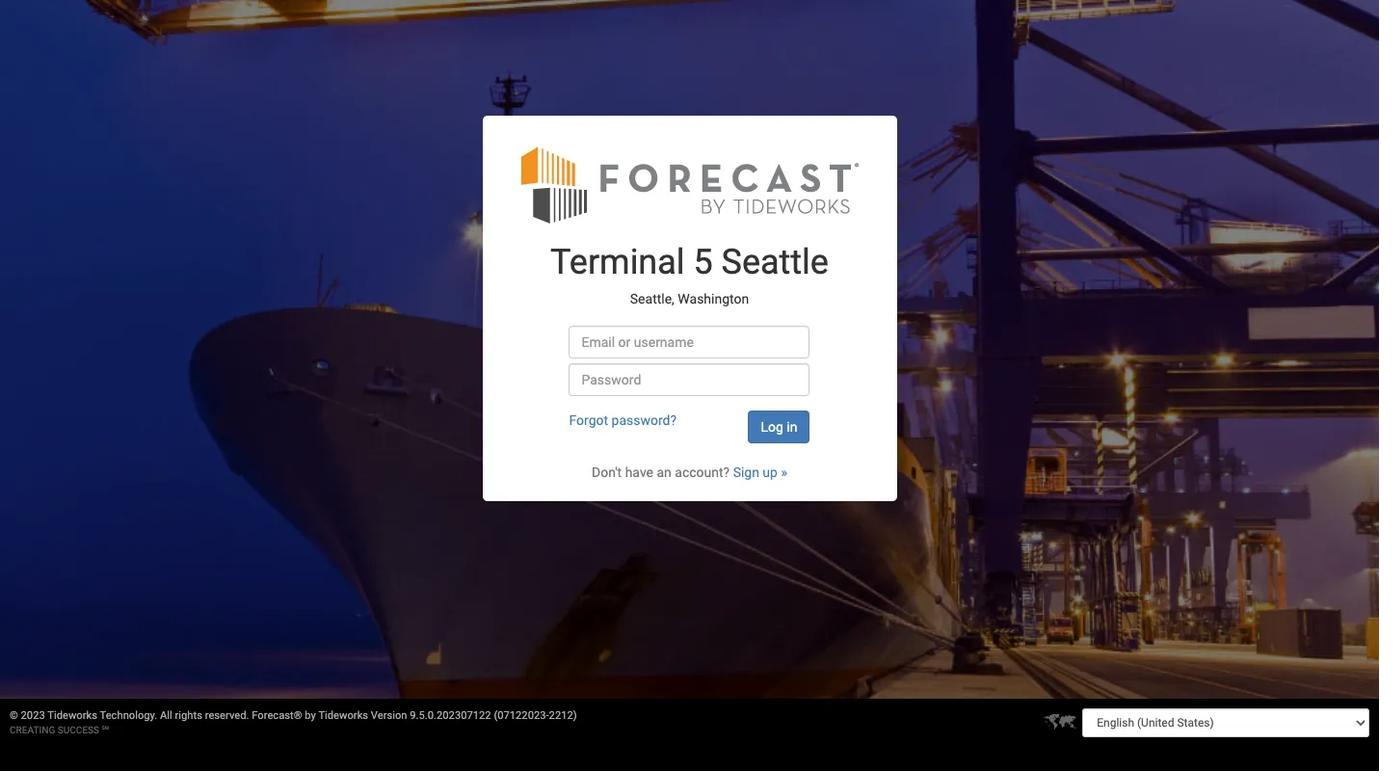 Task type: describe. For each thing, give the bounding box(es) containing it.
password?
[[612, 413, 677, 428]]

success
[[58, 725, 99, 736]]

an
[[657, 465, 672, 480]]

don't have an account? sign up »
[[592, 465, 788, 480]]

2 tideworks from the left
[[319, 710, 368, 722]]

5
[[694, 242, 713, 283]]

account?
[[675, 465, 730, 480]]

seattle,
[[631, 291, 675, 306]]

forgot password? link
[[569, 413, 677, 428]]

all
[[160, 710, 172, 722]]

9.5.0.202307122
[[410, 710, 491, 722]]

©
[[10, 710, 18, 722]]

by
[[305, 710, 316, 722]]

creating
[[10, 725, 55, 736]]

rights
[[175, 710, 202, 722]]

in
[[787, 419, 798, 435]]

log
[[761, 419, 784, 435]]

forgot
[[569, 413, 609, 428]]

washington
[[678, 291, 749, 306]]

up
[[763, 465, 778, 480]]

forecast®
[[252, 710, 302, 722]]

sign up » link
[[734, 465, 788, 480]]

Email or username text field
[[569, 326, 811, 359]]



Task type: locate. For each thing, give the bounding box(es) containing it.
terminal 5 seattle seattle, washington
[[551, 242, 829, 306]]

seattle
[[722, 242, 829, 283]]

reserved.
[[205, 710, 249, 722]]

tideworks up success on the left of the page
[[48, 710, 97, 722]]

forecast® by tideworks image
[[521, 145, 859, 225]]

terminal
[[551, 242, 685, 283]]

forgot password? log in
[[569, 413, 798, 435]]

1 tideworks from the left
[[48, 710, 97, 722]]

technology.
[[100, 710, 157, 722]]

log in button
[[749, 411, 810, 444]]

2023
[[21, 710, 45, 722]]

tideworks
[[48, 710, 97, 722], [319, 710, 368, 722]]

0 horizontal spatial tideworks
[[48, 710, 97, 722]]

have
[[626, 465, 654, 480]]

© 2023 tideworks technology. all rights reserved. forecast® by tideworks version 9.5.0.202307122 (07122023-2212) creating success ℠
[[10, 710, 577, 736]]

don't
[[592, 465, 622, 480]]

2212)
[[549, 710, 577, 722]]

tideworks right by
[[319, 710, 368, 722]]

»
[[782, 465, 788, 480]]

1 horizontal spatial tideworks
[[319, 710, 368, 722]]

Password password field
[[569, 364, 811, 396]]

(07122023-
[[494, 710, 549, 722]]

sign
[[734, 465, 760, 480]]

℠
[[102, 725, 109, 736]]

version
[[371, 710, 407, 722]]



Task type: vqa. For each thing, say whether or not it's contained in the screenshot.
the leftmost on
no



